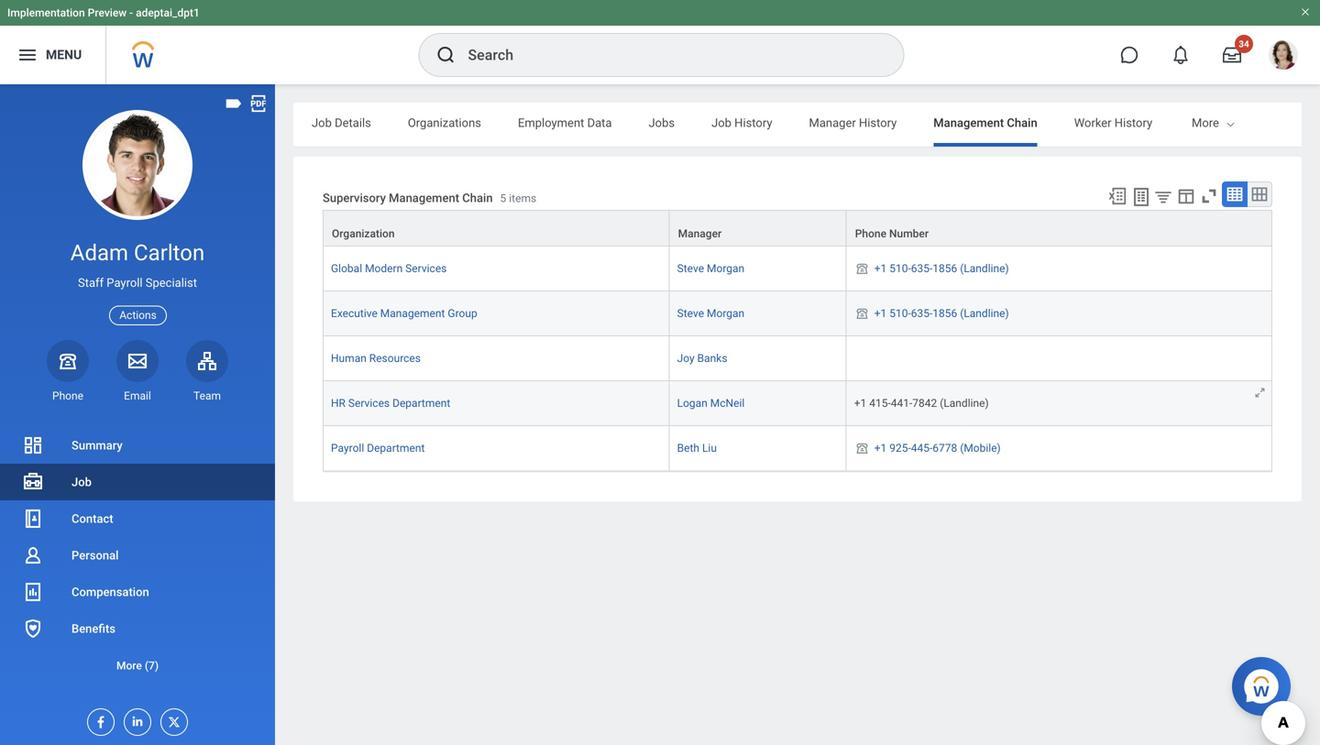 Task type: vqa. For each thing, say whether or not it's contained in the screenshot.
34 BUTTON in the top of the page
yes



Task type: describe. For each thing, give the bounding box(es) containing it.
executive management group
[[331, 307, 478, 320]]

1856 for executive management group
[[933, 307, 958, 320]]

beth liu link
[[677, 442, 717, 455]]

+1 for executive management group
[[875, 307, 887, 320]]

phone image
[[854, 261, 871, 276]]

441-
[[891, 397, 913, 410]]

modern
[[365, 262, 403, 275]]

payroll inside row
[[331, 442, 364, 455]]

export to worksheets image
[[1131, 186, 1153, 208]]

management for group
[[380, 307, 445, 320]]

(landline) for executive management group
[[960, 307, 1009, 320]]

row containing hr services department
[[323, 382, 1273, 427]]

7842
[[913, 397, 937, 410]]

mcneil
[[710, 397, 745, 410]]

phone image for executive management group
[[854, 306, 871, 321]]

supervisory management chain 5 items
[[323, 191, 537, 205]]

adam carlton
[[70, 240, 205, 266]]

specialist
[[146, 276, 197, 290]]

team adam carlton element
[[186, 389, 228, 403]]

executive management group link
[[331, 307, 478, 320]]

details
[[335, 116, 371, 130]]

inbox large image
[[1223, 46, 1242, 64]]

manager for manager history
[[809, 116, 856, 130]]

history for manager history
[[859, 116, 897, 130]]

global
[[331, 262, 362, 275]]

close environment banner image
[[1300, 6, 1311, 17]]

morgan for global modern services
[[707, 262, 745, 275]]

staff
[[78, 276, 104, 290]]

fullscreen image
[[1199, 186, 1220, 206]]

grow image
[[1253, 386, 1267, 400]]

steve morgan link for services
[[677, 262, 745, 275]]

tab list containing job details
[[293, 103, 1320, 147]]

445-
[[911, 442, 933, 455]]

jobs
[[649, 116, 675, 130]]

Search Workday  search field
[[468, 35, 866, 75]]

phone adam carlton element
[[47, 389, 89, 403]]

row containing organization
[[323, 210, 1273, 247]]

phone image inside popup button
[[55, 350, 81, 372]]

x image
[[161, 710, 182, 730]]

joy
[[677, 352, 695, 365]]

more (7) button
[[0, 655, 275, 677]]

summary
[[72, 439, 123, 453]]

morgan for executive management group
[[707, 307, 745, 320]]

organization
[[332, 227, 395, 240]]

management for chain
[[389, 191, 459, 205]]

expand table image
[[1251, 185, 1269, 204]]

hr
[[331, 397, 346, 410]]

+1 510-635-1856 (landline) for global modern services
[[875, 262, 1009, 275]]

0 vertical spatial services
[[405, 262, 447, 275]]

worker history
[[1074, 116, 1153, 130]]

(landline) for global modern services
[[960, 262, 1009, 275]]

logan mcneil link
[[677, 397, 745, 410]]

preview
[[88, 6, 127, 19]]

manager for manager
[[678, 227, 722, 240]]

compensation image
[[22, 581, 44, 603]]

carlton
[[134, 240, 205, 266]]

+1 for payroll department
[[875, 442, 887, 455]]

1 vertical spatial department
[[367, 442, 425, 455]]

+1 for global modern services
[[875, 262, 887, 275]]

more for more (7)
[[116, 660, 142, 673]]

search image
[[435, 44, 457, 66]]

payroll department link
[[331, 442, 425, 455]]

chain inside tab list
[[1007, 116, 1038, 130]]

liu
[[702, 442, 717, 455]]

+1 925-445-6778 (mobile)
[[875, 442, 1001, 455]]

manager history
[[809, 116, 897, 130]]

steve for global modern services
[[677, 262, 704, 275]]

human resources
[[331, 352, 421, 365]]

phone number button
[[847, 211, 1272, 246]]

925-
[[890, 442, 911, 455]]

phone for phone
[[52, 390, 83, 402]]

manager button
[[670, 211, 846, 246]]

compensation
[[72, 585, 149, 599]]

steve morgan for executive management group
[[677, 307, 745, 320]]

benefits
[[72, 622, 116, 636]]

table image
[[1226, 185, 1244, 204]]

implementation preview -   adeptai_dpt1
[[7, 6, 200, 19]]

row containing payroll department
[[323, 427, 1273, 472]]

menu button
[[0, 26, 106, 84]]

employment data
[[518, 116, 612, 130]]

steve for executive management group
[[677, 307, 704, 320]]

adeptai_dpt1
[[136, 6, 200, 19]]

+1 510-635-1856 (landline) link for executive management group
[[875, 304, 1009, 320]]

beth liu
[[677, 442, 717, 455]]

organization button
[[324, 211, 669, 246]]

benefits image
[[22, 618, 44, 640]]

executive
[[331, 307, 378, 320]]

steve morgan link for group
[[677, 307, 745, 320]]

steve morgan for global modern services
[[677, 262, 745, 275]]

organizations
[[408, 116, 481, 130]]

contact
[[72, 512, 113, 526]]

34
[[1239, 39, 1250, 50]]

more for more
[[1192, 116, 1220, 130]]

notifications large image
[[1172, 46, 1190, 64]]

1 vertical spatial chain
[[462, 191, 493, 205]]

view team image
[[196, 350, 218, 372]]

+1 415-441-7842 (landline) cell
[[847, 382, 1273, 427]]

employment
[[518, 116, 584, 130]]

+1 415-441-7842 (landline)
[[854, 397, 989, 410]]

management inside tab list
[[934, 116, 1004, 130]]

global modern services link
[[331, 262, 447, 275]]

job for job details
[[312, 116, 332, 130]]

adam
[[70, 240, 128, 266]]

job history
[[712, 116, 773, 130]]

data
[[587, 116, 612, 130]]

510- for group
[[890, 307, 911, 320]]

navigation pane region
[[0, 84, 275, 745]]

34 button
[[1212, 35, 1253, 75]]

6778
[[933, 442, 958, 455]]

payroll inside navigation pane region
[[107, 276, 143, 290]]

banks
[[697, 352, 728, 365]]

logan
[[677, 397, 708, 410]]

logan mcneil
[[677, 397, 745, 410]]

worker
[[1074, 116, 1112, 130]]



Task type: locate. For each thing, give the bounding box(es) containing it.
phone image down phone image
[[854, 306, 871, 321]]

+1 510-635-1856 (landline) for executive management group
[[875, 307, 1009, 320]]

0 vertical spatial department
[[393, 397, 450, 410]]

services
[[405, 262, 447, 275], [348, 397, 390, 410]]

1 vertical spatial steve morgan link
[[677, 307, 745, 320]]

phone number
[[855, 227, 929, 240]]

more inside dropdown button
[[116, 660, 142, 673]]

phone inside phone adam carlton element
[[52, 390, 83, 402]]

benefits link
[[0, 611, 275, 647]]

1 horizontal spatial phone
[[855, 227, 887, 240]]

steve up joy
[[677, 307, 704, 320]]

joy banks
[[677, 352, 728, 365]]

actions
[[119, 309, 157, 322]]

+1
[[875, 262, 887, 275], [875, 307, 887, 320], [854, 397, 867, 410], [875, 442, 887, 455]]

mail image
[[127, 350, 149, 372]]

0 horizontal spatial phone
[[52, 390, 83, 402]]

3 history from the left
[[1115, 116, 1153, 130]]

group
[[448, 307, 478, 320]]

job image
[[22, 471, 44, 493]]

5 row from the top
[[323, 382, 1273, 427]]

1 morgan from the top
[[707, 262, 745, 275]]

steve morgan up banks
[[677, 307, 745, 320]]

+1 925-445-6778 (mobile) link
[[875, 439, 1001, 455]]

job for job history
[[712, 116, 732, 130]]

1 horizontal spatial more
[[1192, 116, 1220, 130]]

team link
[[186, 340, 228, 403]]

2 steve from the top
[[677, 307, 704, 320]]

summary image
[[22, 435, 44, 457]]

(landline) inside cell
[[940, 397, 989, 410]]

phone image left 925-
[[854, 441, 871, 456]]

linkedin image
[[125, 710, 145, 729]]

cell
[[847, 337, 1273, 382]]

items
[[509, 192, 537, 205]]

select to filter grid data image
[[1154, 187, 1174, 206]]

1 vertical spatial services
[[348, 397, 390, 410]]

1856 for global modern services
[[933, 262, 958, 275]]

1 vertical spatial more
[[116, 660, 142, 673]]

0 horizontal spatial more
[[116, 660, 142, 673]]

2 horizontal spatial job
[[712, 116, 732, 130]]

summary link
[[0, 427, 275, 464]]

job up contact
[[72, 475, 92, 489]]

phone for phone number
[[855, 227, 887, 240]]

toolbar
[[1099, 182, 1273, 210]]

management
[[934, 116, 1004, 130], [389, 191, 459, 205], [380, 307, 445, 320]]

phone button
[[47, 340, 89, 403]]

additiona
[[1272, 116, 1320, 130]]

0 vertical spatial phone image
[[854, 306, 871, 321]]

2 635- from the top
[[911, 307, 933, 320]]

management inside row
[[380, 307, 445, 320]]

more (7)
[[116, 660, 159, 673]]

global modern services
[[331, 262, 447, 275]]

1 steve morgan link from the top
[[677, 262, 745, 275]]

0 horizontal spatial job
[[72, 475, 92, 489]]

beth
[[677, 442, 700, 455]]

2 steve morgan from the top
[[677, 307, 745, 320]]

job link
[[0, 464, 275, 501]]

0 vertical spatial +1 510-635-1856 (landline) link
[[875, 259, 1009, 275]]

+1 left 925-
[[875, 442, 887, 455]]

supervisory
[[323, 191, 386, 205]]

phone up summary
[[52, 390, 83, 402]]

profile logan mcneil image
[[1269, 40, 1298, 73]]

1 vertical spatial morgan
[[707, 307, 745, 320]]

email button
[[116, 340, 159, 403]]

email
[[124, 390, 151, 402]]

row
[[323, 210, 1273, 247], [323, 247, 1273, 292], [323, 292, 1273, 337], [323, 337, 1273, 382], [323, 382, 1273, 427], [323, 427, 1273, 472]]

1 vertical spatial payroll
[[331, 442, 364, 455]]

510-
[[890, 262, 911, 275], [890, 307, 911, 320]]

2 1856 from the top
[[933, 307, 958, 320]]

compensation link
[[0, 574, 275, 611]]

1856
[[933, 262, 958, 275], [933, 307, 958, 320]]

0 vertical spatial steve
[[677, 262, 704, 275]]

more (7) button
[[0, 647, 275, 684]]

services right hr
[[348, 397, 390, 410]]

payroll down adam carlton
[[107, 276, 143, 290]]

1 vertical spatial phone image
[[55, 350, 81, 372]]

phone
[[855, 227, 887, 240], [52, 390, 83, 402]]

+1 510-635-1856 (landline) link
[[875, 259, 1009, 275], [875, 304, 1009, 320]]

0 vertical spatial payroll
[[107, 276, 143, 290]]

services right modern
[[405, 262, 447, 275]]

steve morgan link up banks
[[677, 307, 745, 320]]

department down resources
[[393, 397, 450, 410]]

job
[[312, 116, 332, 130], [712, 116, 732, 130], [72, 475, 92, 489]]

more down 34 button
[[1192, 116, 1220, 130]]

635- for services
[[911, 262, 933, 275]]

1 horizontal spatial payroll
[[331, 442, 364, 455]]

payroll down hr
[[331, 442, 364, 455]]

steve morgan
[[677, 262, 745, 275], [677, 307, 745, 320]]

actions button
[[109, 306, 167, 325]]

chain
[[1007, 116, 1038, 130], [462, 191, 493, 205]]

manager inside popup button
[[678, 227, 722, 240]]

1 1856 from the top
[[933, 262, 958, 275]]

department
[[393, 397, 450, 410], [367, 442, 425, 455]]

1 +1 510-635-1856 (landline) from the top
[[875, 262, 1009, 275]]

personal image
[[22, 545, 44, 567]]

1 steve from the top
[[677, 262, 704, 275]]

+1 right phone image
[[875, 262, 887, 275]]

team
[[193, 390, 221, 402]]

1 vertical spatial steve
[[677, 307, 704, 320]]

management chain
[[934, 116, 1038, 130]]

1 vertical spatial 635-
[[911, 307, 933, 320]]

0 vertical spatial morgan
[[707, 262, 745, 275]]

tab list
[[293, 103, 1320, 147]]

2 row from the top
[[323, 247, 1273, 292]]

0 horizontal spatial manager
[[678, 227, 722, 240]]

job details
[[312, 116, 371, 130]]

human resources link
[[331, 352, 421, 365]]

timeline
[[1189, 116, 1235, 130]]

hr services department
[[331, 397, 450, 410]]

0 vertical spatial steve morgan
[[677, 262, 745, 275]]

joy banks link
[[677, 352, 728, 365]]

3 row from the top
[[323, 292, 1273, 337]]

0 vertical spatial 635-
[[911, 262, 933, 275]]

contact link
[[0, 501, 275, 537]]

row containing executive management group
[[323, 292, 1273, 337]]

(7)
[[145, 660, 159, 673]]

0 horizontal spatial payroll
[[107, 276, 143, 290]]

menu banner
[[0, 0, 1320, 84]]

1 horizontal spatial manager
[[809, 116, 856, 130]]

+1 left 415-
[[854, 397, 867, 410]]

resources
[[369, 352, 421, 365]]

0 vertical spatial 1856
[[933, 262, 958, 275]]

hr services department link
[[331, 397, 450, 410]]

635-
[[911, 262, 933, 275], [911, 307, 933, 320]]

list
[[0, 427, 275, 684]]

1 vertical spatial 510-
[[890, 307, 911, 320]]

row containing global modern services
[[323, 247, 1273, 292]]

+1 510-635-1856 (landline) link for global modern services
[[875, 259, 1009, 275]]

1 row from the top
[[323, 210, 1273, 247]]

-
[[129, 6, 133, 19]]

phone image up phone adam carlton element
[[55, 350, 81, 372]]

0 vertical spatial 510-
[[890, 262, 911, 275]]

1 horizontal spatial history
[[859, 116, 897, 130]]

tag image
[[224, 94, 244, 114]]

1 510- from the top
[[890, 262, 911, 275]]

row containing human resources
[[323, 337, 1273, 382]]

+1 inside cell
[[854, 397, 867, 410]]

human
[[331, 352, 367, 365]]

1 horizontal spatial services
[[405, 262, 447, 275]]

more left (7)
[[116, 660, 142, 673]]

department down the "hr services department"
[[367, 442, 425, 455]]

1 635- from the top
[[911, 262, 933, 275]]

+1 510-635-1856 (landline)
[[875, 262, 1009, 275], [875, 307, 1009, 320]]

2 steve morgan link from the top
[[677, 307, 745, 320]]

phone image for payroll department
[[854, 441, 871, 456]]

1 history from the left
[[735, 116, 773, 130]]

list containing summary
[[0, 427, 275, 684]]

facebook image
[[88, 710, 108, 730]]

0 horizontal spatial history
[[735, 116, 773, 130]]

history for job history
[[735, 116, 773, 130]]

history for worker history
[[1115, 116, 1153, 130]]

steve morgan link down the manager popup button
[[677, 262, 745, 275]]

0 vertical spatial management
[[934, 116, 1004, 130]]

manager inside tab list
[[809, 116, 856, 130]]

6 row from the top
[[323, 427, 1273, 472]]

1 vertical spatial management
[[389, 191, 459, 205]]

0 vertical spatial +1 510-635-1856 (landline)
[[875, 262, 1009, 275]]

0 vertical spatial phone
[[855, 227, 887, 240]]

1 vertical spatial +1 510-635-1856 (landline)
[[875, 307, 1009, 320]]

payroll department
[[331, 442, 425, 455]]

contact image
[[22, 508, 44, 530]]

1 horizontal spatial chain
[[1007, 116, 1038, 130]]

1 vertical spatial (landline)
[[960, 307, 1009, 320]]

personal
[[72, 549, 119, 563]]

morgan up banks
[[707, 307, 745, 320]]

2 +1 510-635-1856 (landline) link from the top
[[875, 304, 1009, 320]]

1 vertical spatial manager
[[678, 227, 722, 240]]

0 horizontal spatial services
[[348, 397, 390, 410]]

0 vertical spatial more
[[1192, 116, 1220, 130]]

(landline)
[[960, 262, 1009, 275], [960, 307, 1009, 320], [940, 397, 989, 410]]

email adam carlton element
[[116, 389, 159, 403]]

2 history from the left
[[859, 116, 897, 130]]

payroll
[[107, 276, 143, 290], [331, 442, 364, 455]]

view printable version (pdf) image
[[248, 94, 269, 114]]

chain left '5'
[[462, 191, 493, 205]]

job left details
[[312, 116, 332, 130]]

justify image
[[17, 44, 39, 66]]

510- for services
[[890, 262, 911, 275]]

0 vertical spatial chain
[[1007, 116, 1038, 130]]

1 vertical spatial steve morgan
[[677, 307, 745, 320]]

+1 down phone number
[[875, 307, 887, 320]]

number
[[889, 227, 929, 240]]

job inside job link
[[72, 475, 92, 489]]

2 vertical spatial phone image
[[854, 441, 871, 456]]

635- for group
[[911, 307, 933, 320]]

4 row from the top
[[323, 337, 1273, 382]]

steve
[[677, 262, 704, 275], [677, 307, 704, 320]]

2 510- from the top
[[890, 307, 911, 320]]

more
[[1192, 116, 1220, 130], [116, 660, 142, 673]]

415-
[[870, 397, 891, 410]]

2 vertical spatial (landline)
[[940, 397, 989, 410]]

chain left worker
[[1007, 116, 1038, 130]]

5
[[500, 192, 506, 205]]

click to view/edit grid preferences image
[[1176, 186, 1197, 206]]

steve down the manager popup button
[[677, 262, 704, 275]]

2 horizontal spatial history
[[1115, 116, 1153, 130]]

implementation
[[7, 6, 85, 19]]

phone inside phone number popup button
[[855, 227, 887, 240]]

0 vertical spatial manager
[[809, 116, 856, 130]]

0 vertical spatial (landline)
[[960, 262, 1009, 275]]

2 vertical spatial management
[[380, 307, 445, 320]]

0 horizontal spatial chain
[[462, 191, 493, 205]]

steve morgan down the manager popup button
[[677, 262, 745, 275]]

staff payroll specialist
[[78, 276, 197, 290]]

2 +1 510-635-1856 (landline) from the top
[[875, 307, 1009, 320]]

morgan
[[707, 262, 745, 275], [707, 307, 745, 320]]

0 vertical spatial steve morgan link
[[677, 262, 745, 275]]

menu
[[46, 47, 82, 62]]

personal link
[[0, 537, 275, 574]]

export to excel image
[[1108, 186, 1128, 206]]

2 morgan from the top
[[707, 307, 745, 320]]

1 +1 510-635-1856 (landline) link from the top
[[875, 259, 1009, 275]]

job right jobs
[[712, 116, 732, 130]]

(mobile)
[[960, 442, 1001, 455]]

morgan down the manager popup button
[[707, 262, 745, 275]]

1 vertical spatial 1856
[[933, 307, 958, 320]]

1 vertical spatial phone
[[52, 390, 83, 402]]

phone image
[[854, 306, 871, 321], [55, 350, 81, 372], [854, 441, 871, 456]]

1 steve morgan from the top
[[677, 262, 745, 275]]

1 horizontal spatial job
[[312, 116, 332, 130]]

1 vertical spatial +1 510-635-1856 (landline) link
[[875, 304, 1009, 320]]

phone up phone image
[[855, 227, 887, 240]]



